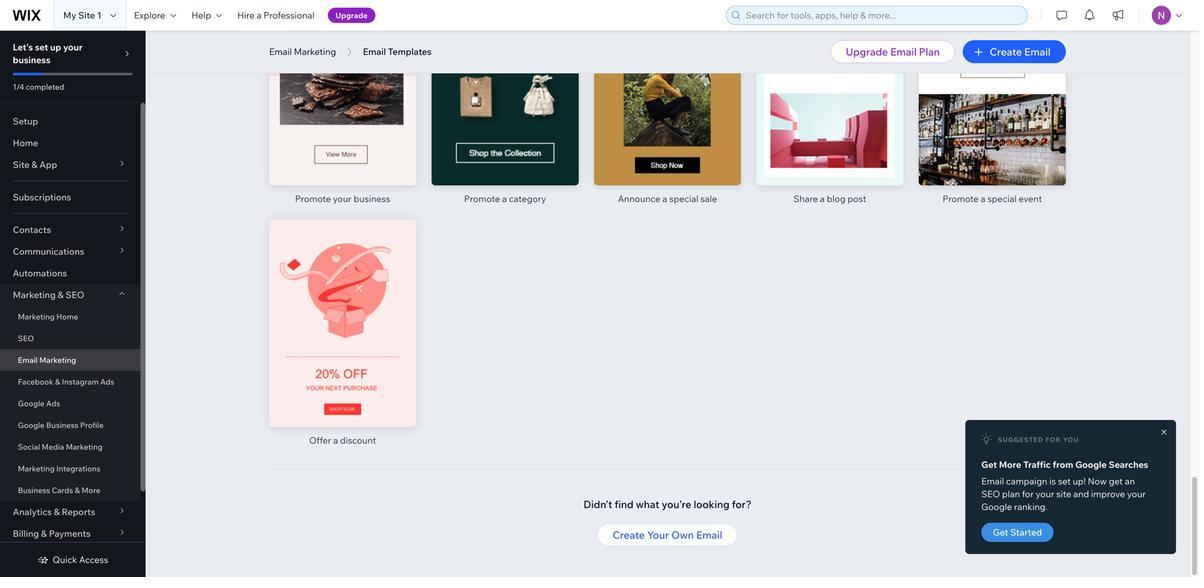Task type: locate. For each thing, give the bounding box(es) containing it.
site
[[1057, 489, 1072, 500]]

3 promote from the left
[[943, 193, 979, 205]]

1 vertical spatial set
[[1059, 476, 1071, 487]]

marketing down marketing & seo
[[18, 312, 55, 322]]

get for get more traffic from google searches
[[982, 459, 997, 470]]

0 vertical spatial site
[[78, 10, 95, 21]]

set inside let's set up your business
[[35, 42, 48, 53]]

2 vertical spatial seo
[[982, 489, 1001, 500]]

& inside dropdown button
[[41, 528, 47, 539]]

1 vertical spatial more
[[82, 486, 101, 495]]

google up the social
[[18, 421, 44, 430]]

1 vertical spatial create
[[613, 529, 645, 542]]

& down business cards & more
[[54, 507, 60, 518]]

sale
[[701, 193, 717, 204]]

& inside popup button
[[54, 507, 60, 518]]

hire a professional link
[[230, 0, 322, 31]]

campaign
[[1007, 476, 1048, 487]]

business up analytics
[[18, 486, 50, 495]]

1 vertical spatial get
[[993, 527, 1009, 538]]

a
[[257, 10, 262, 21], [502, 193, 507, 204], [663, 193, 668, 204], [820, 193, 825, 204], [981, 193, 986, 205], [333, 435, 338, 446]]

& inside dropdown button
[[32, 159, 37, 170]]

google business profile
[[18, 421, 104, 430]]

0 vertical spatial email marketing
[[269, 46, 336, 57]]

business
[[13, 54, 51, 65], [354, 193, 390, 204]]

& down automations 'link'
[[58, 289, 64, 301]]

marketing home link
[[0, 306, 141, 328]]

seo inside popup button
[[66, 289, 84, 301]]

more up reports on the left bottom of page
[[82, 486, 101, 495]]

email marketing
[[269, 46, 336, 57], [18, 355, 76, 365]]

2 special from the left
[[988, 193, 1017, 205]]

& right the cards
[[75, 486, 80, 495]]

help button
[[184, 0, 230, 31]]

& right billing
[[41, 528, 47, 539]]

&
[[32, 159, 37, 170], [58, 289, 64, 301], [55, 377, 60, 387], [75, 486, 80, 495], [54, 507, 60, 518], [41, 528, 47, 539]]

1/4
[[13, 82, 24, 92]]

more
[[999, 459, 1022, 470], [82, 486, 101, 495]]

get left traffic
[[982, 459, 997, 470]]

promote for promote a category
[[464, 193, 500, 204]]

let's set up your business
[[13, 42, 83, 65]]

you
[[1064, 436, 1080, 444]]

email inside "link"
[[18, 355, 38, 365]]

a for offer a discount
[[333, 435, 338, 446]]

get
[[982, 459, 997, 470], [993, 527, 1009, 538]]

email marketing inside email marketing button
[[269, 46, 336, 57]]

contacts
[[13, 224, 51, 235]]

upgrade
[[336, 11, 368, 20], [846, 45, 888, 58]]

1 horizontal spatial home
[[56, 312, 78, 322]]

a left event in the right top of the page
[[981, 193, 986, 205]]

email marketing for email marketing "link" on the bottom
[[18, 355, 76, 365]]

a left category
[[502, 193, 507, 204]]

google down plan on the bottom
[[982, 501, 1013, 513]]

my site 1
[[63, 10, 102, 21]]

get inside 'get started' button
[[993, 527, 1009, 538]]

sidebar element
[[0, 31, 146, 577]]

ads up the google business profile at left
[[46, 399, 60, 409]]

special left sale
[[670, 193, 699, 204]]

google ads link
[[0, 393, 141, 415]]

a left "blog"
[[820, 193, 825, 204]]

a for announce a special sale
[[663, 193, 668, 204]]

set right is
[[1059, 476, 1071, 487]]

create email button
[[963, 40, 1066, 63]]

what
[[636, 498, 660, 511]]

a right hire
[[257, 10, 262, 21]]

site inside dropdown button
[[13, 159, 30, 170]]

up!
[[1073, 476, 1086, 487]]

promote for promote a special event
[[943, 193, 979, 205]]

1 horizontal spatial upgrade
[[846, 45, 888, 58]]

analytics & reports button
[[0, 501, 141, 523]]

email marketing down professional
[[269, 46, 336, 57]]

get started button
[[982, 523, 1054, 542]]

contacts button
[[0, 219, 141, 241]]

home up seo link
[[56, 312, 78, 322]]

site left app
[[13, 159, 30, 170]]

marketing
[[294, 46, 336, 57], [13, 289, 56, 301], [18, 312, 55, 322], [39, 355, 76, 365], [66, 442, 103, 452], [18, 464, 55, 474]]

1 horizontal spatial special
[[988, 193, 1017, 205]]

0 vertical spatial get
[[982, 459, 997, 470]]

category
[[509, 193, 546, 204]]

0 horizontal spatial upgrade
[[336, 11, 368, 20]]

1 horizontal spatial business
[[354, 193, 390, 204]]

0 horizontal spatial promote
[[295, 193, 331, 204]]

event
[[1019, 193, 1043, 205]]

0 horizontal spatial ads
[[46, 399, 60, 409]]

& for seo
[[58, 289, 64, 301]]

improve
[[1092, 489, 1126, 500]]

1 horizontal spatial ads
[[100, 377, 114, 387]]

google inside email campaign is set up! now get an seo plan for your site and improve your google ranking.
[[982, 501, 1013, 513]]

1 vertical spatial business
[[18, 486, 50, 495]]

0 horizontal spatial create
[[613, 529, 645, 542]]

& for instagram
[[55, 377, 60, 387]]

0 horizontal spatial more
[[82, 486, 101, 495]]

business inside "business cards & more" link
[[18, 486, 50, 495]]

marketing down automations at the left top of the page
[[13, 289, 56, 301]]

& for payments
[[41, 528, 47, 539]]

integrations
[[56, 464, 100, 474]]

plan
[[1003, 489, 1021, 500]]

0 vertical spatial more
[[999, 459, 1022, 470]]

promote for promote your business
[[295, 193, 331, 204]]

hire a professional
[[237, 10, 315, 21]]

suggested for you
[[998, 436, 1080, 444]]

1 vertical spatial seo
[[18, 334, 34, 343]]

explore
[[134, 10, 165, 21]]

0 horizontal spatial email marketing
[[18, 355, 76, 365]]

marketing up integrations
[[66, 442, 103, 452]]

set left up on the left top
[[35, 42, 48, 53]]

email marketing up facebook
[[18, 355, 76, 365]]

site left 1
[[78, 10, 95, 21]]

ads right the instagram
[[100, 377, 114, 387]]

business inside google business profile link
[[46, 421, 78, 430]]

0 horizontal spatial special
[[670, 193, 699, 204]]

1 horizontal spatial email marketing
[[269, 46, 336, 57]]

& inside popup button
[[58, 289, 64, 301]]

professional
[[264, 10, 315, 21]]

0 vertical spatial create
[[990, 45, 1023, 58]]

access
[[79, 554, 108, 566]]

& left app
[[32, 159, 37, 170]]

marketing up facebook & instagram ads
[[39, 355, 76, 365]]

1 vertical spatial email marketing
[[18, 355, 76, 365]]

create inside create your own email button
[[613, 529, 645, 542]]

quick access button
[[37, 554, 108, 566]]

marketing & seo button
[[0, 284, 141, 306]]

0 vertical spatial ads
[[100, 377, 114, 387]]

marketing inside button
[[294, 46, 336, 57]]

0 horizontal spatial site
[[13, 159, 30, 170]]

business
[[46, 421, 78, 430], [18, 486, 50, 495]]

set inside email campaign is set up! now get an seo plan for your site and improve your google ranking.
[[1059, 476, 1071, 487]]

1 horizontal spatial promote
[[464, 193, 500, 204]]

upgrade up email marketing button on the top left of the page
[[336, 11, 368, 20]]

seo down marketing home
[[18, 334, 34, 343]]

marketing down professional
[[294, 46, 336, 57]]

1 promote from the left
[[295, 193, 331, 204]]

& right facebook
[[55, 377, 60, 387]]

reports
[[62, 507, 95, 518]]

1 horizontal spatial site
[[78, 10, 95, 21]]

2 promote from the left
[[464, 193, 500, 204]]

email marketing inside email marketing "link"
[[18, 355, 76, 365]]

billing
[[13, 528, 39, 539]]

google
[[18, 399, 44, 409], [18, 421, 44, 430], [1076, 459, 1107, 470], [982, 501, 1013, 513]]

setup link
[[0, 111, 141, 132]]

business cards & more
[[18, 486, 101, 495]]

facebook & instagram ads
[[18, 377, 114, 387]]

0 horizontal spatial business
[[13, 54, 51, 65]]

more up campaign
[[999, 459, 1022, 470]]

and
[[1074, 489, 1090, 500]]

analytics
[[13, 507, 52, 518]]

1 vertical spatial upgrade
[[846, 45, 888, 58]]

0 vertical spatial business
[[13, 54, 51, 65]]

upgrade inside upgrade button
[[336, 11, 368, 20]]

find
[[615, 498, 634, 511]]

1 special from the left
[[670, 193, 699, 204]]

create
[[990, 45, 1023, 58], [613, 529, 645, 542]]

a right announce
[[663, 193, 668, 204]]

1 horizontal spatial set
[[1059, 476, 1071, 487]]

2 horizontal spatial seo
[[982, 489, 1001, 500]]

marketing inside popup button
[[13, 289, 56, 301]]

1 horizontal spatial seo
[[66, 289, 84, 301]]

create for create email
[[990, 45, 1023, 58]]

get
[[1109, 476, 1123, 487]]

1 vertical spatial ads
[[46, 399, 60, 409]]

business up "social media marketing" at the left of the page
[[46, 421, 78, 430]]

promote your business
[[295, 193, 390, 204]]

0 horizontal spatial set
[[35, 42, 48, 53]]

your
[[63, 42, 83, 53], [333, 193, 352, 204], [1036, 489, 1055, 500], [1128, 489, 1146, 500]]

upgrade for upgrade
[[336, 11, 368, 20]]

get more traffic from google searches
[[982, 459, 1149, 470]]

1 horizontal spatial more
[[999, 459, 1022, 470]]

a for hire a professional
[[257, 10, 262, 21]]

plan
[[919, 45, 940, 58]]

email inside email campaign is set up! now get an seo plan for your site and improve your google ranking.
[[982, 476, 1005, 487]]

seo left plan on the bottom
[[982, 489, 1001, 500]]

started
[[1011, 527, 1043, 538]]

promote
[[295, 193, 331, 204], [464, 193, 500, 204], [943, 193, 979, 205]]

create inside create email button
[[990, 45, 1023, 58]]

0 horizontal spatial seo
[[18, 334, 34, 343]]

share
[[794, 193, 818, 204]]

site
[[78, 10, 95, 21], [13, 159, 30, 170]]

0 vertical spatial seo
[[66, 289, 84, 301]]

1 horizontal spatial create
[[990, 45, 1023, 58]]

more inside the sidebar element
[[82, 486, 101, 495]]

email marketing for email marketing button on the top left of the page
[[269, 46, 336, 57]]

for
[[1046, 436, 1061, 444]]

Search for tools, apps, help & more... field
[[742, 6, 1024, 24]]

seo down automations 'link'
[[66, 289, 84, 301]]

site & app button
[[0, 154, 141, 176]]

2 horizontal spatial promote
[[943, 193, 979, 205]]

0 vertical spatial home
[[13, 137, 38, 149]]

special left event in the right top of the page
[[988, 193, 1017, 205]]

upgrade inside upgrade email plan button
[[846, 45, 888, 58]]

get left started
[[993, 527, 1009, 538]]

site & app
[[13, 159, 57, 170]]

home down the setup at left
[[13, 137, 38, 149]]

google up now
[[1076, 459, 1107, 470]]

special for sale
[[670, 193, 699, 204]]

promote a category
[[464, 193, 546, 204]]

a right offer
[[333, 435, 338, 446]]

0 vertical spatial upgrade
[[336, 11, 368, 20]]

special
[[670, 193, 699, 204], [988, 193, 1017, 205]]

upgrade down search for tools, apps, help & more... field
[[846, 45, 888, 58]]

1 vertical spatial site
[[13, 159, 30, 170]]

set
[[35, 42, 48, 53], [1059, 476, 1071, 487]]

0 vertical spatial set
[[35, 42, 48, 53]]

offer
[[309, 435, 331, 446]]

hire
[[237, 10, 255, 21]]

payments
[[49, 528, 91, 539]]

subscriptions
[[13, 192, 71, 203]]

0 vertical spatial business
[[46, 421, 78, 430]]



Task type: describe. For each thing, give the bounding box(es) containing it.
up
[[50, 42, 61, 53]]

didn't find what you're looking for?
[[584, 498, 752, 511]]

seo link
[[0, 328, 141, 349]]

quick
[[53, 554, 77, 566]]

upgrade email plan button
[[831, 40, 956, 63]]

create email
[[990, 45, 1051, 58]]

social media marketing link
[[0, 436, 141, 458]]

email campaign is set up! now get an seo plan for your site and improve your google ranking.
[[982, 476, 1146, 513]]

didn't
[[584, 498, 613, 511]]

business cards & more link
[[0, 480, 141, 501]]

your inside let's set up your business
[[63, 42, 83, 53]]

looking
[[694, 498, 730, 511]]

you're
[[662, 498, 692, 511]]

for
[[1023, 489, 1034, 500]]

create for create your own email
[[613, 529, 645, 542]]

0 horizontal spatial home
[[13, 137, 38, 149]]

create your own email
[[613, 529, 723, 542]]

cards
[[52, 486, 73, 495]]

1 vertical spatial business
[[354, 193, 390, 204]]

my
[[63, 10, 76, 21]]

email marketing link
[[0, 349, 141, 371]]

google down facebook
[[18, 399, 44, 409]]

billing & payments button
[[0, 523, 141, 545]]

upgrade email plan
[[846, 45, 940, 58]]

marketing down the social
[[18, 464, 55, 474]]

a for promote a special event
[[981, 193, 986, 205]]

completed
[[26, 82, 64, 92]]

automations
[[13, 268, 67, 279]]

get for get started
[[993, 527, 1009, 538]]

share a blog post
[[794, 193, 867, 204]]

google business profile link
[[0, 415, 141, 436]]

media
[[42, 442, 64, 452]]

is
[[1050, 476, 1057, 487]]

upgrade button
[[328, 8, 375, 23]]

help
[[192, 10, 211, 21]]

offer a discount
[[309, 435, 376, 446]]

post
[[848, 193, 867, 204]]

promote a special event
[[943, 193, 1043, 205]]

special for event
[[988, 193, 1017, 205]]

an
[[1125, 476, 1135, 487]]

profile
[[80, 421, 104, 430]]

email marketing button
[[263, 42, 343, 61]]

upgrade for upgrade email plan
[[846, 45, 888, 58]]

1 vertical spatial home
[[56, 312, 78, 322]]

& for reports
[[54, 507, 60, 518]]

own
[[672, 529, 694, 542]]

analytics & reports
[[13, 507, 95, 518]]

instagram
[[62, 377, 99, 387]]

social media marketing
[[18, 442, 103, 452]]

announce a special sale
[[618, 193, 717, 204]]

ranking.
[[1015, 501, 1048, 513]]

announce
[[618, 193, 661, 204]]

& for app
[[32, 159, 37, 170]]

blog
[[827, 193, 846, 204]]

get started
[[993, 527, 1043, 538]]

home link
[[0, 132, 141, 154]]

facebook
[[18, 377, 53, 387]]

from
[[1053, 459, 1074, 470]]

setup
[[13, 116, 38, 127]]

business inside let's set up your business
[[13, 54, 51, 65]]

marketing integrations
[[18, 464, 100, 474]]

marketing integrations link
[[0, 458, 141, 480]]

a for promote a category
[[502, 193, 507, 204]]

app
[[39, 159, 57, 170]]

let's
[[13, 42, 33, 53]]

marketing & seo
[[13, 289, 84, 301]]

1/4 completed
[[13, 82, 64, 92]]

billing & payments
[[13, 528, 91, 539]]

searches
[[1109, 459, 1149, 470]]

for?
[[732, 498, 752, 511]]

facebook & instagram ads link
[[0, 371, 141, 393]]

suggested
[[998, 436, 1044, 444]]

marketing inside "link"
[[39, 355, 76, 365]]

1
[[97, 10, 102, 21]]

traffic
[[1024, 459, 1051, 470]]

marketing home
[[18, 312, 78, 322]]

now
[[1088, 476, 1107, 487]]

subscriptions link
[[0, 187, 141, 208]]

a for share a blog post
[[820, 193, 825, 204]]

google ads
[[18, 399, 60, 409]]

discount
[[340, 435, 376, 446]]

seo inside email campaign is set up! now get an seo plan for your site and improve your google ranking.
[[982, 489, 1001, 500]]

communications button
[[0, 241, 141, 263]]



Task type: vqa. For each thing, say whether or not it's contained in the screenshot.
Suggested For You
yes



